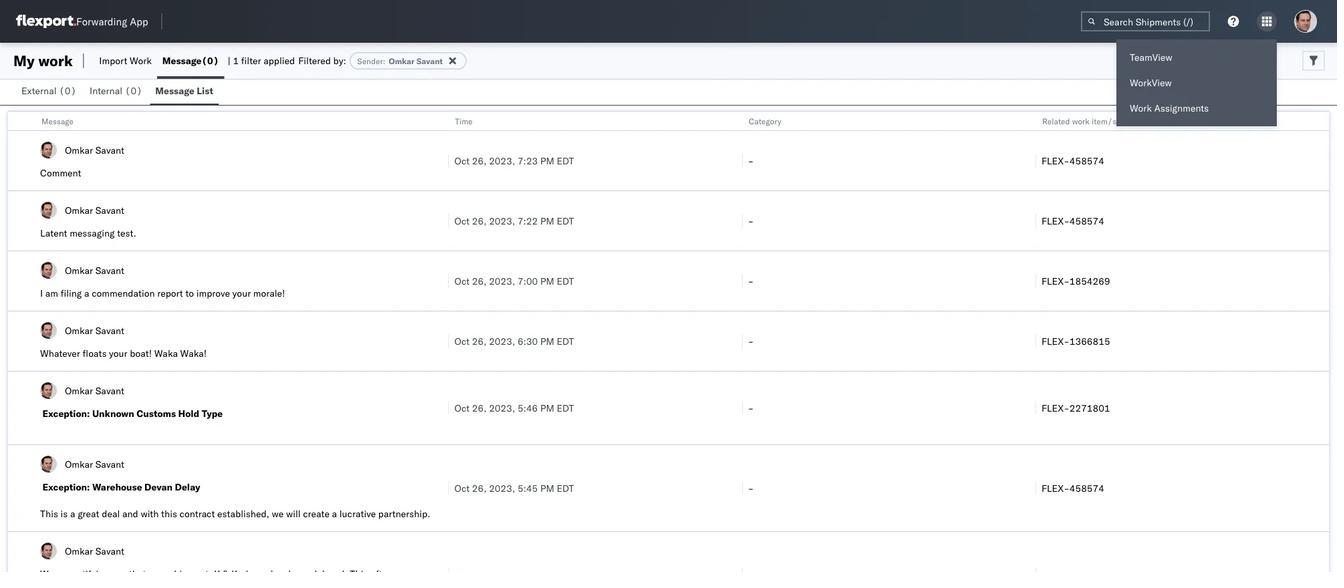 Task type: locate. For each thing, give the bounding box(es) containing it.
|
[[228, 55, 231, 67]]

0 horizontal spatial work
[[38, 51, 73, 70]]

edt right 7:23
[[557, 155, 574, 167]]

message list button
[[150, 79, 219, 105]]

1 horizontal spatial (0)
[[125, 85, 142, 97]]

filtered
[[298, 55, 331, 67]]

a right is at the bottom left of page
[[70, 508, 75, 520]]

1366815
[[1070, 335, 1111, 347]]

oct 26, 2023, 7:23 pm edt
[[455, 155, 574, 167]]

comment
[[40, 167, 81, 179]]

pm right 6:30
[[540, 335, 555, 347]]

flex-
[[1042, 155, 1070, 167], [1042, 215, 1070, 227], [1042, 275, 1070, 287], [1042, 335, 1070, 347], [1042, 402, 1070, 414], [1042, 483, 1070, 494]]

will
[[286, 508, 301, 520]]

oct for oct 26, 2023, 7:22 pm edt
[[455, 215, 470, 227]]

6 flex- from the top
[[1042, 483, 1070, 494]]

(0) right internal
[[125, 85, 142, 97]]

a right create on the bottom of the page
[[332, 508, 337, 520]]

oct 26, 2023, 5:46 pm edt
[[455, 402, 574, 414]]

flex- 458574
[[1042, 155, 1105, 167], [1042, 215, 1105, 227], [1042, 483, 1105, 494]]

flex- for oct 26, 2023, 7:00 pm edt
[[1042, 275, 1070, 287]]

flex- for oct 26, 2023, 5:45 pm edt
[[1042, 483, 1070, 494]]

omkar savant for latent
[[65, 204, 124, 216]]

1 vertical spatial work
[[1130, 102, 1152, 114]]

exception: left unknown
[[42, 408, 90, 420]]

(0) for message (0)
[[202, 55, 219, 67]]

omkar savant up unknown
[[65, 385, 124, 397]]

edt right 5:46
[[557, 402, 574, 414]]

edt right 5:45
[[557, 483, 574, 494]]

a right filing
[[84, 288, 89, 299]]

omkar up comment
[[65, 144, 93, 156]]

2023, left the 7:00
[[489, 275, 515, 287]]

6 pm from the top
[[540, 483, 555, 494]]

oct left 7:22
[[455, 215, 470, 227]]

26, for oct 26, 2023, 7:00 pm edt
[[472, 275, 487, 287]]

omkar up latent messaging test.
[[65, 204, 93, 216]]

5 pm from the top
[[540, 402, 555, 414]]

26, left 5:46
[[472, 402, 487, 414]]

edt right 6:30
[[557, 335, 574, 347]]

4 oct from the top
[[455, 335, 470, 347]]

(0)
[[202, 55, 219, 67], [59, 85, 76, 97], [125, 85, 142, 97]]

6 26, from the top
[[472, 483, 487, 494]]

savant for oct 26, 2023, 6:30 pm edt
[[95, 325, 124, 336]]

savant
[[417, 56, 443, 66], [95, 144, 124, 156], [95, 204, 124, 216], [95, 265, 124, 276], [95, 325, 124, 336], [95, 385, 124, 397], [95, 458, 124, 470], [95, 545, 124, 557]]

1 resize handle column header from the left
[[432, 112, 449, 573]]

0 vertical spatial your
[[232, 288, 251, 299]]

omkar up warehouse at the bottom left of page
[[65, 458, 93, 470]]

savant up commendation
[[95, 265, 124, 276]]

flex- 1854269
[[1042, 275, 1111, 287]]

3 2023, from the top
[[489, 275, 515, 287]]

4 omkar savant from the top
[[65, 325, 124, 336]]

5 2023, from the top
[[489, 402, 515, 414]]

am
[[45, 288, 58, 299]]

oct left the 7:00
[[455, 275, 470, 287]]

(0) left |
[[202, 55, 219, 67]]

1 458574 from the top
[[1070, 155, 1105, 167]]

edt for oct 26, 2023, 6:30 pm edt
[[557, 335, 574, 347]]

exception: up is at the bottom left of page
[[42, 482, 90, 493]]

exception:
[[42, 408, 90, 420], [42, 482, 90, 493]]

3 pm from the top
[[540, 275, 555, 287]]

omkar up the floats
[[65, 325, 93, 336]]

omkar down great
[[65, 545, 93, 557]]

oct left 5:45
[[455, 483, 470, 494]]

26, left 7:22
[[472, 215, 487, 227]]

2 edt from the top
[[557, 215, 574, 227]]

1 oct from the top
[[455, 155, 470, 167]]

26, left 6:30
[[472, 335, 487, 347]]

2 2023, from the top
[[489, 215, 515, 227]]

2271801
[[1070, 402, 1111, 414]]

omkar savant up the floats
[[65, 325, 124, 336]]

3 - from the top
[[748, 275, 754, 287]]

2023, left 5:45
[[489, 483, 515, 494]]

test.
[[117, 227, 136, 239]]

report
[[157, 288, 183, 299]]

unknown
[[92, 408, 134, 420]]

flex- for oct 26, 2023, 7:22 pm edt
[[1042, 215, 1070, 227]]

sender
[[357, 56, 383, 66]]

1 vertical spatial flex- 458574
[[1042, 215, 1105, 227]]

2 omkar savant from the top
[[65, 204, 124, 216]]

-
[[748, 155, 754, 167], [748, 215, 754, 227], [748, 275, 754, 287], [748, 335, 754, 347], [748, 402, 754, 414], [748, 483, 754, 494]]

omkar savant up filing
[[65, 265, 124, 276]]

savant down deal
[[95, 545, 124, 557]]

1 vertical spatial message
[[155, 85, 195, 97]]

1 horizontal spatial work
[[1130, 102, 1152, 114]]

assignments
[[1155, 102, 1209, 114]]

savant up whatever floats your boat! waka waka!
[[95, 325, 124, 336]]

oct 26, 2023, 5:45 pm edt
[[455, 483, 574, 494]]

time
[[455, 116, 473, 126]]

0 vertical spatial work
[[130, 55, 152, 67]]

2023, left 7:23
[[489, 155, 515, 167]]

edt right 7:22
[[557, 215, 574, 227]]

whatever
[[40, 348, 80, 359]]

savant down internal (0) button
[[95, 144, 124, 156]]

1 horizontal spatial work
[[1072, 116, 1090, 126]]

3 flex- 458574 from the top
[[1042, 483, 1105, 494]]

458574
[[1070, 155, 1105, 167], [1070, 215, 1105, 227], [1070, 483, 1105, 494]]

work right related
[[1072, 116, 1090, 126]]

3 458574 from the top
[[1070, 483, 1105, 494]]

exception: for exception: warehouse devan delay
[[42, 482, 90, 493]]

(0) inside internal (0) button
[[125, 85, 142, 97]]

flex- 458574 for oct 26, 2023, 7:22 pm edt
[[1042, 215, 1105, 227]]

workview link
[[1117, 70, 1277, 96]]

omkar inside button
[[65, 545, 93, 557]]

3 flex- from the top
[[1042, 275, 1070, 287]]

0 vertical spatial flex- 458574
[[1042, 155, 1105, 167]]

2 exception: from the top
[[42, 482, 90, 493]]

filing
[[61, 288, 82, 299]]

pm right 7:22
[[540, 215, 555, 227]]

pm for 5:45
[[540, 483, 555, 494]]

1 horizontal spatial your
[[232, 288, 251, 299]]

2023, for 7:00
[[489, 275, 515, 287]]

4 edt from the top
[[557, 335, 574, 347]]

savant up warehouse at the bottom left of page
[[95, 458, 124, 470]]

1 pm from the top
[[540, 155, 555, 167]]

6 edt from the top
[[557, 483, 574, 494]]

pm right 5:45
[[540, 483, 555, 494]]

savant up test.
[[95, 204, 124, 216]]

4 26, from the top
[[472, 335, 487, 347]]

1 flex- 458574 from the top
[[1042, 155, 1105, 167]]

internal
[[90, 85, 122, 97]]

26, left the 7:00
[[472, 275, 487, 287]]

2 vertical spatial flex- 458574
[[1042, 483, 1105, 494]]

omkar savant down great
[[65, 545, 124, 557]]

4 resize handle column header from the left
[[1314, 112, 1330, 573]]

26, down time on the left top
[[472, 155, 487, 167]]

2 26, from the top
[[472, 215, 487, 227]]

2 oct from the top
[[455, 215, 470, 227]]

1 vertical spatial exception:
[[42, 482, 90, 493]]

pm for 7:00
[[540, 275, 555, 287]]

work for my
[[38, 51, 73, 70]]

message up message list
[[162, 55, 202, 67]]

omkar for oct 26, 2023, 7:00 pm edt
[[65, 265, 93, 276]]

message for list
[[155, 85, 195, 97]]

0 vertical spatial exception:
[[42, 408, 90, 420]]

2023, for 7:22
[[489, 215, 515, 227]]

7 omkar savant from the top
[[65, 545, 124, 557]]

1 2023, from the top
[[489, 155, 515, 167]]

5 oct from the top
[[455, 402, 470, 414]]

commendation
[[92, 288, 155, 299]]

omkar savant up warehouse at the bottom left of page
[[65, 458, 124, 470]]

7:22
[[518, 215, 538, 227]]

0 vertical spatial message
[[162, 55, 202, 67]]

app
[[130, 15, 148, 28]]

is
[[61, 508, 68, 520]]

resize handle column header for time
[[726, 112, 742, 573]]

3 oct from the top
[[455, 275, 470, 287]]

3 26, from the top
[[472, 275, 487, 287]]

a
[[84, 288, 89, 299], [70, 508, 75, 520], [332, 508, 337, 520]]

pm right 5:46
[[540, 402, 555, 414]]

1 vertical spatial 458574
[[1070, 215, 1105, 227]]

omkar up filing
[[65, 265, 93, 276]]

internal (0) button
[[84, 79, 150, 105]]

4 pm from the top
[[540, 335, 555, 347]]

oct left 6:30
[[455, 335, 470, 347]]

2 458574 from the top
[[1070, 215, 1105, 227]]

hold
[[178, 408, 199, 420]]

26, for oct 26, 2023, 5:46 pm edt
[[472, 402, 487, 414]]

savant inside button
[[95, 545, 124, 557]]

work up external (0)
[[38, 51, 73, 70]]

26,
[[472, 155, 487, 167], [472, 215, 487, 227], [472, 275, 487, 287], [472, 335, 487, 347], [472, 402, 487, 414], [472, 483, 487, 494]]

external
[[21, 85, 57, 97]]

oct down time on the left top
[[455, 155, 470, 167]]

2023, for 7:23
[[489, 155, 515, 167]]

edt right the 7:00
[[557, 275, 574, 287]]

2023,
[[489, 155, 515, 167], [489, 215, 515, 227], [489, 275, 515, 287], [489, 335, 515, 347], [489, 402, 515, 414], [489, 483, 515, 494]]

1 omkar savant from the top
[[65, 144, 124, 156]]

1
[[233, 55, 239, 67]]

Search Shipments (/) text field
[[1081, 11, 1211, 31]]

2 flex- 458574 from the top
[[1042, 215, 1105, 227]]

3 resize handle column header from the left
[[1020, 112, 1036, 573]]

category
[[749, 116, 782, 126]]

message inside button
[[155, 85, 195, 97]]

2023, left 7:22
[[489, 215, 515, 227]]

flex- 2271801
[[1042, 402, 1111, 414]]

4 flex- from the top
[[1042, 335, 1070, 347]]

2 pm from the top
[[540, 215, 555, 227]]

oct left 5:46
[[455, 402, 470, 414]]

1 exception: from the top
[[42, 408, 90, 420]]

oct
[[455, 155, 470, 167], [455, 215, 470, 227], [455, 275, 470, 287], [455, 335, 470, 347], [455, 402, 470, 414], [455, 483, 470, 494]]

savant for oct 26, 2023, 7:00 pm edt
[[95, 265, 124, 276]]

work up "item/shipment" in the top of the page
[[1130, 102, 1152, 114]]

5 - from the top
[[748, 402, 754, 414]]

flex- 1366815
[[1042, 335, 1111, 347]]

3 omkar savant from the top
[[65, 265, 124, 276]]

omkar savant for i
[[65, 265, 124, 276]]

2023, for 5:45
[[489, 483, 515, 494]]

1 horizontal spatial a
[[84, 288, 89, 299]]

omkar down the floats
[[65, 385, 93, 397]]

| 1 filter applied filtered by:
[[228, 55, 346, 67]]

5 flex- from the top
[[1042, 402, 1070, 414]]

26, for oct 26, 2023, 7:23 pm edt
[[472, 155, 487, 167]]

1 26, from the top
[[472, 155, 487, 167]]

resize handle column header
[[432, 112, 449, 573], [726, 112, 742, 573], [1020, 112, 1036, 573], [1314, 112, 1330, 573]]

omkar savant button
[[8, 532, 1330, 573]]

pm right the 7:00
[[540, 275, 555, 287]]

0 vertical spatial 458574
[[1070, 155, 1105, 167]]

message
[[162, 55, 202, 67], [155, 85, 195, 97], [41, 116, 74, 126]]

6 2023, from the top
[[489, 483, 515, 494]]

delay
[[175, 482, 200, 493]]

2 resize handle column header from the left
[[726, 112, 742, 573]]

1 flex- from the top
[[1042, 155, 1070, 167]]

- for oct 26, 2023, 7:00 pm edt
[[748, 275, 754, 287]]

my
[[13, 51, 35, 70]]

5 26, from the top
[[472, 402, 487, 414]]

2 horizontal spatial a
[[332, 508, 337, 520]]

omkar savant up messaging at the left of the page
[[65, 204, 124, 216]]

1 vertical spatial your
[[109, 348, 127, 359]]

(0) right external
[[59, 85, 76, 97]]

0 vertical spatial work
[[38, 51, 73, 70]]

0 horizontal spatial work
[[130, 55, 152, 67]]

0 horizontal spatial (0)
[[59, 85, 76, 97]]

resize handle column header for message
[[432, 112, 449, 573]]

create
[[303, 508, 330, 520]]

2 horizontal spatial (0)
[[202, 55, 219, 67]]

your left the morale!
[[232, 288, 251, 299]]

external (0)
[[21, 85, 76, 97]]

1 edt from the top
[[557, 155, 574, 167]]

omkar for oct 26, 2023, 7:22 pm edt
[[65, 204, 93, 216]]

2 flex- from the top
[[1042, 215, 1070, 227]]

4 - from the top
[[748, 335, 754, 347]]

savant for oct 26, 2023, 7:23 pm edt
[[95, 144, 124, 156]]

edt for oct 26, 2023, 7:22 pm edt
[[557, 215, 574, 227]]

5 edt from the top
[[557, 402, 574, 414]]

3 edt from the top
[[557, 275, 574, 287]]

5 omkar savant from the top
[[65, 385, 124, 397]]

work right import
[[130, 55, 152, 67]]

2 - from the top
[[748, 215, 754, 227]]

omkar savant up comment
[[65, 144, 124, 156]]

flex- 458574 for oct 26, 2023, 7:23 pm edt
[[1042, 155, 1105, 167]]

458574 for oct 26, 2023, 7:23 pm edt
[[1070, 155, 1105, 167]]

message left list
[[155, 85, 195, 97]]

1 - from the top
[[748, 155, 754, 167]]

message for (0)
[[162, 55, 202, 67]]

work assignments link
[[1117, 96, 1277, 121]]

great
[[78, 508, 99, 520]]

oct for oct 26, 2023, 7:23 pm edt
[[455, 155, 470, 167]]

message down external (0) button
[[41, 116, 74, 126]]

2 vertical spatial message
[[41, 116, 74, 126]]

(0) inside external (0) button
[[59, 85, 76, 97]]

savant up unknown
[[95, 385, 124, 397]]

and
[[122, 508, 138, 520]]

flex- for oct 26, 2023, 6:30 pm edt
[[1042, 335, 1070, 347]]

26, left 5:45
[[472, 483, 487, 494]]

savant for oct 26, 2023, 5:45 pm edt
[[95, 458, 124, 470]]

message list
[[155, 85, 213, 97]]

6 oct from the top
[[455, 483, 470, 494]]

2 vertical spatial 458574
[[1070, 483, 1105, 494]]

2023, left 6:30
[[489, 335, 515, 347]]

- for oct 26, 2023, 5:45 pm edt
[[748, 483, 754, 494]]

sender : omkar savant
[[357, 56, 443, 66]]

customs
[[137, 408, 176, 420]]

omkar savant
[[65, 144, 124, 156], [65, 204, 124, 216], [65, 265, 124, 276], [65, 325, 124, 336], [65, 385, 124, 397], [65, 458, 124, 470], [65, 545, 124, 557]]

6 - from the top
[[748, 483, 754, 494]]

teamview link
[[1117, 45, 1277, 70]]

1 vertical spatial work
[[1072, 116, 1090, 126]]

pm right 7:23
[[540, 155, 555, 167]]

4 2023, from the top
[[489, 335, 515, 347]]

forwarding app
[[76, 15, 148, 28]]

your left the boat!
[[109, 348, 127, 359]]

2023, left 5:46
[[489, 402, 515, 414]]



Task type: describe. For each thing, give the bounding box(es) containing it.
6 omkar savant from the top
[[65, 458, 124, 470]]

oct 26, 2023, 6:30 pm edt
[[455, 335, 574, 347]]

5:46
[[518, 402, 538, 414]]

work inside import work button
[[130, 55, 152, 67]]

related work item/shipment
[[1043, 116, 1147, 126]]

flex- for oct 26, 2023, 7:23 pm edt
[[1042, 155, 1070, 167]]

26, for oct 26, 2023, 5:45 pm edt
[[472, 483, 487, 494]]

omkar savant for comment
[[65, 144, 124, 156]]

omkar savant for whatever
[[65, 325, 124, 336]]

messaging
[[70, 227, 115, 239]]

oct 26, 2023, 7:00 pm edt
[[455, 275, 574, 287]]

1854269
[[1070, 275, 1111, 287]]

edt for oct 26, 2023, 7:23 pm edt
[[557, 155, 574, 167]]

i am filing a commendation report to improve your morale!
[[40, 288, 285, 299]]

pm for 7:22
[[540, 215, 555, 227]]

latent messaging test.
[[40, 227, 136, 239]]

this
[[161, 508, 177, 520]]

- for oct 26, 2023, 7:23 pm edt
[[748, 155, 754, 167]]

7:23
[[518, 155, 538, 167]]

applied
[[264, 55, 295, 67]]

to
[[186, 288, 194, 299]]

internal (0)
[[90, 85, 142, 97]]

we
[[272, 508, 284, 520]]

pm for 6:30
[[540, 335, 555, 347]]

omkar for oct 26, 2023, 5:45 pm edt
[[65, 458, 93, 470]]

savant for oct 26, 2023, 7:22 pm edt
[[95, 204, 124, 216]]

2023, for 5:46
[[489, 402, 515, 414]]

related
[[1043, 116, 1070, 126]]

item/shipment
[[1092, 116, 1147, 126]]

partnership.
[[378, 508, 430, 520]]

work inside work assignments link
[[1130, 102, 1152, 114]]

improve
[[196, 288, 230, 299]]

list
[[197, 85, 213, 97]]

type
[[202, 408, 223, 420]]

workview
[[1130, 77, 1172, 89]]

- for oct 26, 2023, 5:46 pm edt
[[748, 402, 754, 414]]

import work button
[[94, 43, 157, 79]]

flex- 458574 for oct 26, 2023, 5:45 pm edt
[[1042, 483, 1105, 494]]

latent
[[40, 227, 67, 239]]

- for oct 26, 2023, 7:22 pm edt
[[748, 215, 754, 227]]

- for oct 26, 2023, 6:30 pm edt
[[748, 335, 754, 347]]

morale!
[[253, 288, 285, 299]]

omkar right the :
[[389, 56, 415, 66]]

external (0) button
[[16, 79, 84, 105]]

omkar for oct 26, 2023, 7:23 pm edt
[[65, 144, 93, 156]]

omkar savant for exception:
[[65, 385, 124, 397]]

edt for oct 26, 2023, 7:00 pm edt
[[557, 275, 574, 287]]

omkar for oct 26, 2023, 5:46 pm edt
[[65, 385, 93, 397]]

oct for oct 26, 2023, 5:46 pm edt
[[455, 402, 470, 414]]

established,
[[217, 508, 270, 520]]

oct for oct 26, 2023, 7:00 pm edt
[[455, 275, 470, 287]]

savant right the :
[[417, 56, 443, 66]]

with
[[141, 508, 159, 520]]

by:
[[333, 55, 346, 67]]

exception: unknown customs hold type
[[42, 408, 223, 420]]

filter
[[241, 55, 261, 67]]

forwarding
[[76, 15, 127, 28]]

import
[[99, 55, 127, 67]]

oct for oct 26, 2023, 6:30 pm edt
[[455, 335, 470, 347]]

flex- for oct 26, 2023, 5:46 pm edt
[[1042, 402, 1070, 414]]

savant for oct 26, 2023, 5:46 pm edt
[[95, 385, 124, 397]]

0 horizontal spatial a
[[70, 508, 75, 520]]

exception: for exception: unknown customs hold type
[[42, 408, 90, 420]]

deal
[[102, 508, 120, 520]]

458574 for oct 26, 2023, 7:22 pm edt
[[1070, 215, 1105, 227]]

forwarding app link
[[16, 15, 148, 28]]

floats
[[83, 348, 107, 359]]

boat!
[[130, 348, 152, 359]]

(0) for external (0)
[[59, 85, 76, 97]]

import work
[[99, 55, 152, 67]]

omkar for oct 26, 2023, 6:30 pm edt
[[65, 325, 93, 336]]

devan
[[145, 482, 173, 493]]

teamview
[[1130, 51, 1173, 63]]

pm for 5:46
[[540, 402, 555, 414]]

work assignments
[[1130, 102, 1209, 114]]

oct for oct 26, 2023, 5:45 pm edt
[[455, 483, 470, 494]]

:
[[383, 56, 386, 66]]

5:45
[[518, 483, 538, 494]]

pm for 7:23
[[540, 155, 555, 167]]

7:00
[[518, 275, 538, 287]]

my work
[[13, 51, 73, 70]]

warehouse
[[92, 482, 142, 493]]

oct 26, 2023, 7:22 pm edt
[[455, 215, 574, 227]]

26, for oct 26, 2023, 6:30 pm edt
[[472, 335, 487, 347]]

26, for oct 26, 2023, 7:22 pm edt
[[472, 215, 487, 227]]

this
[[40, 508, 58, 520]]

edt for oct 26, 2023, 5:46 pm edt
[[557, 402, 574, 414]]

message (0)
[[162, 55, 219, 67]]

whatever floats your boat! waka waka!
[[40, 348, 207, 359]]

flexport. image
[[16, 15, 76, 28]]

(0) for internal (0)
[[125, 85, 142, 97]]

waka
[[154, 348, 178, 359]]

omkar savant inside omkar savant button
[[65, 545, 124, 557]]

work for related
[[1072, 116, 1090, 126]]

458574 for oct 26, 2023, 5:45 pm edt
[[1070, 483, 1105, 494]]

6:30
[[518, 335, 538, 347]]

exception: warehouse devan delay
[[42, 482, 200, 493]]

2023, for 6:30
[[489, 335, 515, 347]]

this is a great deal and with this contract established, we will create a lucrative partnership.
[[40, 508, 430, 520]]

contract
[[180, 508, 215, 520]]

lucrative
[[340, 508, 376, 520]]

0 horizontal spatial your
[[109, 348, 127, 359]]

resize handle column header for category
[[1020, 112, 1036, 573]]

edt for oct 26, 2023, 5:45 pm edt
[[557, 483, 574, 494]]

resize handle column header for related work item/shipment
[[1314, 112, 1330, 573]]

i
[[40, 288, 43, 299]]



Task type: vqa. For each thing, say whether or not it's contained in the screenshot.
Origin to the left
no



